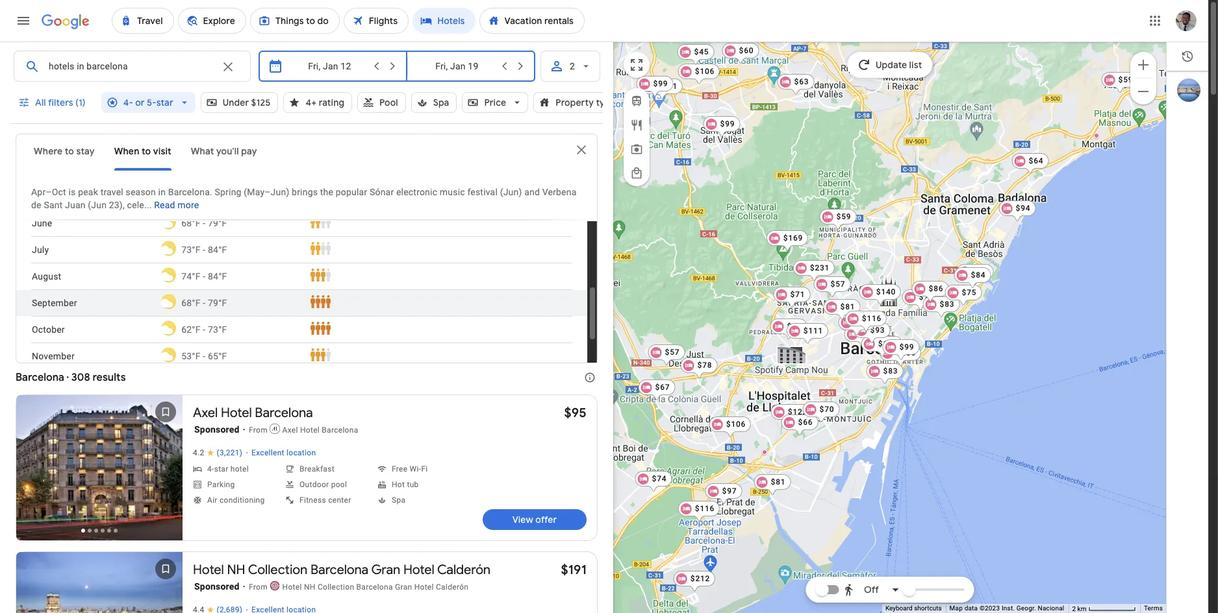 Task type: describe. For each thing, give the bounding box(es) containing it.
1 vertical spatial $83
[[883, 367, 898, 376]]

where to stay
[[34, 146, 95, 157]]

travel
[[100, 187, 123, 197]]

$125
[[251, 97, 271, 108]]

main menu image
[[16, 13, 31, 29]]

save hotel nh collection barcelona gran hotel calderón to collection image
[[150, 554, 181, 585]]

to for stay
[[65, 146, 74, 157]]

$64 for the rightmost $64 link
[[1029, 156, 1044, 165]]

4.2 out of 5 stars from 3,221 reviews image
[[193, 449, 242, 459]]

1 horizontal spatial $64 link
[[1012, 153, 1049, 175]]

1 horizontal spatial $84 link
[[954, 267, 991, 289]]

view offer button
[[483, 510, 587, 531]]

star
[[156, 97, 173, 108]]

79°f for september
[[208, 298, 227, 309]]

october
[[32, 325, 65, 335]]

(3,221)
[[217, 449, 242, 458]]

$99 for middle $99 link
[[720, 119, 735, 128]]

23),
[[109, 200, 125, 210]]

0 horizontal spatial $60 link
[[722, 43, 759, 65]]

1 horizontal spatial $81
[[840, 302, 855, 311]]

· excellent location
[[246, 448, 316, 459]]

$63 link
[[777, 74, 814, 96]]

74°f
[[181, 272, 201, 282]]

apr–oct
[[31, 187, 66, 197]]

learn more about these results image
[[574, 362, 605, 394]]

map data ©2023 inst. geogr. nacional
[[949, 606, 1064, 613]]

·
[[246, 448, 248, 459]]

$191
[[561, 563, 587, 579]]

(may–jun)
[[244, 187, 289, 197]]

$66 link
[[781, 415, 818, 437]]

$71
[[790, 290, 805, 299]]

1 vertical spatial $59
[[836, 212, 851, 221]]

0 vertical spatial $106 link
[[678, 63, 720, 85]]

spa
[[433, 97, 449, 108]]

$73
[[973, 267, 988, 276]]

season
[[126, 187, 156, 197]]

$71 link
[[773, 287, 810, 309]]

visit
[[153, 146, 171, 157]]

©2023
[[980, 606, 1000, 613]]

0 vertical spatial $59
[[1118, 75, 1133, 84]]

4.4 out of 5 stars from 2,689 reviews image
[[193, 606, 242, 614]]

property type button
[[534, 87, 638, 118]]

0 vertical spatial $99 link
[[636, 76, 673, 98]]

or
[[135, 97, 145, 108]]

5-
[[147, 97, 156, 108]]

nacional
[[1038, 606, 1064, 613]]

Check-in text field
[[291, 51, 368, 81]]

0 horizontal spatial $59 link
[[820, 209, 856, 231]]

1 vertical spatial $83 link
[[866, 363, 903, 386]]

$63
[[794, 77, 809, 86]]

$93 link
[[853, 323, 890, 345]]

when
[[114, 146, 139, 157]]

73°f - 84°f
[[181, 245, 227, 255]]

filters form
[[10, 42, 638, 131]]

terms link
[[1144, 606, 1163, 613]]

next image
[[150, 455, 181, 487]]

price button
[[462, 87, 528, 118]]

hyatt regency barcelona tower image
[[762, 450, 767, 455]]

84°f for 73°f - 84°f
[[208, 245, 227, 255]]

$60 for rightmost $60 link
[[899, 57, 914, 67]]

4.2
[[193, 449, 204, 458]]

- for november
[[203, 351, 206, 362]]

keyboard shortcuts
[[885, 606, 942, 613]]

$74
[[652, 475, 667, 484]]

list
[[909, 59, 922, 71]]

1 vertical spatial 73°f
[[208, 325, 227, 335]]

$60 for $60 link to the left
[[739, 46, 754, 55]]

1 vertical spatial $99 link
[[703, 116, 740, 138]]

music
[[440, 187, 465, 197]]

4+ rating
[[306, 97, 344, 108]]

barcelona · 308 results
[[16, 372, 126, 385]]

1 horizontal spatial $60 link
[[882, 54, 919, 76]]

$212
[[690, 575, 710, 584]]

1 vertical spatial $106 link
[[709, 417, 751, 439]]

all filters (1)
[[35, 97, 86, 108]]

barcelona · 308
[[16, 372, 90, 385]]

$70
[[820, 405, 834, 414]]

pool
[[379, 97, 398, 108]]

$78 link
[[681, 358, 717, 380]]

$75 for leftmost $75 link
[[919, 293, 934, 302]]

save axel hotel barcelona to collection image
[[150, 397, 181, 428]]

spring
[[215, 187, 241, 197]]

$116 for the topmost $116 link
[[862, 314, 882, 323]]

(jun)
[[500, 187, 522, 197]]

photo 1 image for $95
[[16, 396, 183, 541]]

july
[[32, 245, 49, 255]]

0 horizontal spatial $57
[[665, 348, 680, 357]]

2 button
[[540, 51, 600, 82]]

spa button
[[411, 87, 457, 118]]

juan
[[65, 200, 86, 210]]

data
[[964, 606, 978, 613]]

0 horizontal spatial $75 link
[[902, 289, 939, 311]]

what
[[191, 146, 214, 157]]

$94 link
[[999, 200, 1036, 222]]

map
[[949, 606, 963, 613]]

1 vertical spatial $57 link
[[648, 345, 685, 367]]

2 for 2
[[570, 61, 575, 71]]

you'll
[[216, 146, 239, 157]]

1 vertical spatial $116 link
[[678, 501, 720, 523]]

photos list for $191
[[16, 553, 183, 614]]

0 horizontal spatial $95 link
[[564, 405, 587, 422]]

$97
[[722, 487, 737, 496]]

update list button
[[847, 52, 933, 78]]

0 horizontal spatial $95
[[564, 405, 587, 422]]

$111
[[803, 326, 823, 336]]

sant
[[44, 200, 63, 210]]

sónar
[[370, 187, 394, 197]]

cele...
[[127, 200, 152, 210]]

(1)
[[75, 97, 86, 108]]

$131
[[658, 82, 678, 91]]

view larger map image
[[629, 57, 644, 73]]

$66
[[798, 418, 813, 427]]

$126 link
[[839, 315, 881, 337]]

$140
[[876, 287, 896, 297]]

2 km button
[[1068, 605, 1140, 614]]

$131 link
[[641, 78, 683, 100]]

(jun
[[88, 200, 107, 210]]

recently viewed element
[[1167, 42, 1213, 71]]

what you'll pay
[[191, 146, 257, 157]]

barcelona.
[[168, 187, 212, 197]]



Task type: vqa. For each thing, say whether or not it's contained in the screenshot.
top the $57 link
yes



Task type: locate. For each thing, give the bounding box(es) containing it.
0 vertical spatial $99
[[653, 79, 668, 88]]

- up 73°f - 84°f
[[203, 218, 206, 229]]

clear image
[[220, 59, 236, 75]]

2 horizontal spatial $99
[[899, 343, 914, 352]]

all
[[35, 97, 46, 108]]

79°f up 73°f - 84°f
[[208, 218, 227, 229]]

2 horizontal spatial $99 link
[[883, 339, 919, 362]]

$67
[[655, 383, 670, 392]]

0 vertical spatial $84 link
[[954, 267, 991, 289]]

0 vertical spatial $84
[[971, 271, 986, 280]]

verbena
[[542, 187, 577, 197]]

2 for 2 km
[[1072, 606, 1076, 613]]

under $125 button
[[201, 87, 278, 118]]

$231
[[810, 263, 830, 273]]

$231 link
[[793, 260, 835, 282]]

5 - from the top
[[203, 325, 206, 335]]

update list
[[876, 59, 922, 71]]

1 vertical spatial $81
[[771, 478, 786, 487]]

keyboard shortcuts button
[[885, 605, 942, 614]]

terms
[[1144, 606, 1163, 613]]

$59
[[1118, 75, 1133, 84], [836, 212, 851, 221]]

- for august
[[203, 272, 206, 282]]

read more
[[154, 200, 199, 210]]

1 vertical spatial $57
[[665, 348, 680, 357]]

$75 for the right $75 link
[[962, 288, 977, 297]]

zoom in map image
[[1136, 57, 1151, 72]]

$64 link up "$94"
[[1012, 153, 1049, 175]]

2 79°f from the top
[[208, 298, 227, 309]]

electronic
[[396, 187, 437, 197]]

1 vertical spatial $99
[[720, 119, 735, 128]]

0 vertical spatial photos list
[[16, 396, 183, 552]]

62°f
[[181, 325, 201, 335]]

tab list
[[16, 134, 574, 171]]

back image
[[18, 455, 49, 487]]

1 horizontal spatial $64
[[1029, 156, 1044, 165]]

$95 link
[[844, 326, 881, 349], [564, 405, 587, 422]]

0 vertical spatial 68°f - 79°f
[[181, 218, 227, 229]]

photo 1 image for $191
[[16, 553, 183, 614]]

0 vertical spatial $57 link
[[814, 276, 851, 299]]

1 vertical spatial $60
[[899, 57, 914, 67]]

$75 down $73 link
[[962, 288, 977, 297]]

- right "62°f"
[[203, 325, 206, 335]]

$64 for bottom $64 link
[[751, 335, 766, 344]]

de
[[31, 200, 41, 210]]

79°f for june
[[208, 218, 227, 229]]

Search for places, hotels and more text field
[[48, 51, 212, 81]]

2
[[570, 61, 575, 71], [1072, 606, 1076, 613]]

1 vertical spatial $84 link
[[770, 319, 807, 341]]

$81 link
[[823, 299, 860, 321], [754, 475, 791, 497]]

0 vertical spatial $116 link
[[845, 311, 887, 333]]

$95 inside map region
[[861, 330, 876, 339]]

recently viewed image
[[1181, 50, 1194, 63]]

1 68°f - 79°f from the top
[[181, 218, 227, 229]]

2 vertical spatial $99 link
[[883, 339, 919, 362]]

0 horizontal spatial $81
[[771, 478, 786, 487]]

1 horizontal spatial $83
[[940, 300, 955, 309]]

79°f
[[208, 218, 227, 229], [208, 298, 227, 309]]

- right 74°f
[[203, 272, 206, 282]]

1 vertical spatial $64
[[751, 335, 766, 344]]

read
[[154, 200, 175, 210]]

$64
[[1029, 156, 1044, 165], [751, 335, 766, 344]]

84°f for 74°f - 84°f
[[208, 272, 227, 282]]

1 vertical spatial $106
[[726, 420, 746, 429]]

read more button
[[154, 200, 199, 210]]

$80 link
[[838, 315, 875, 337]]

73°f up 74°f
[[181, 245, 201, 255]]

$99 for $99 link to the right
[[899, 343, 914, 352]]

0 horizontal spatial $83 link
[[866, 363, 903, 386]]

1 horizontal spatial $57 link
[[814, 276, 851, 299]]

2 vertical spatial $99
[[899, 343, 914, 352]]

rating
[[319, 97, 344, 108]]

view offer link
[[483, 510, 587, 531]]

$116 link
[[845, 311, 887, 333], [678, 501, 720, 523]]

68°f - 79°f up 62°f - 73°f
[[181, 298, 227, 309]]

$93
[[870, 326, 885, 335]]

0 vertical spatial $64
[[1029, 156, 1044, 165]]

map region
[[600, 0, 1218, 614]]

1 horizontal spatial $99
[[720, 119, 735, 128]]

$106 link left $122 link
[[709, 417, 751, 439]]

0 vertical spatial $116
[[862, 314, 882, 323]]

$126
[[856, 319, 876, 328]]

1 vertical spatial 68°f
[[181, 298, 201, 309]]

1 79°f from the top
[[208, 218, 227, 229]]

$106 down $45 link on the top right of page
[[695, 67, 715, 76]]

0 horizontal spatial $106
[[695, 67, 715, 76]]

1 horizontal spatial $60
[[899, 57, 914, 67]]

$147
[[878, 339, 898, 349]]

zoom out map image
[[1136, 83, 1151, 99]]

68°f - 79°f for september
[[181, 298, 227, 309]]

type
[[596, 97, 616, 108]]

$84 for the bottommost $84 link
[[787, 322, 802, 331]]

0 horizontal spatial $83
[[883, 367, 898, 376]]

$80
[[855, 318, 870, 327]]

0 vertical spatial $59 link
[[1101, 72, 1138, 94]]

0 vertical spatial $60
[[739, 46, 754, 55]]

1 vertical spatial 68°f - 79°f
[[181, 298, 227, 309]]

- for june
[[203, 218, 206, 229]]

to left stay
[[65, 146, 74, 157]]

1 vertical spatial $81 link
[[754, 475, 791, 497]]

2 up property
[[570, 61, 575, 71]]

1 to from the left
[[65, 146, 74, 157]]

1 vertical spatial $95 link
[[564, 405, 587, 422]]

1 horizontal spatial to
[[142, 146, 151, 157]]

0 vertical spatial 73°f
[[181, 245, 201, 255]]

68°f down more
[[181, 218, 201, 229]]

$57 link down $231
[[814, 276, 851, 299]]

1 horizontal spatial $59 link
[[1101, 72, 1138, 94]]

$169 link
[[766, 230, 808, 252]]

2 photo 1 image from the top
[[16, 553, 183, 614]]

0 vertical spatial 79°f
[[208, 218, 227, 229]]

$83 link down $86
[[923, 297, 960, 319]]

$83 down $100
[[883, 367, 898, 376]]

68°f up "62°f"
[[181, 298, 201, 309]]

$99 for topmost $99 link
[[653, 79, 668, 88]]

peak
[[78, 187, 98, 197]]

1 84°f from the top
[[208, 245, 227, 255]]

1 horizontal spatial 73°f
[[208, 325, 227, 335]]

1 vertical spatial $59 link
[[820, 209, 856, 231]]

$86
[[929, 284, 944, 293]]

84°f up 74°f - 84°f
[[208, 245, 227, 255]]

0 horizontal spatial 2
[[570, 61, 575, 71]]

53°f
[[181, 351, 201, 362]]

1 horizontal spatial $116
[[862, 314, 882, 323]]

photo 1 image
[[16, 396, 183, 541], [16, 553, 183, 614]]

0 horizontal spatial to
[[65, 146, 74, 157]]

$57
[[831, 280, 845, 289], [665, 348, 680, 357]]

1 vertical spatial $95
[[564, 405, 587, 422]]

$78
[[697, 361, 712, 370]]

0 horizontal spatial $84
[[787, 322, 802, 331]]

$75 link right $86
[[945, 285, 982, 307]]

$64 left $111 link
[[751, 335, 766, 344]]

68°f - 79°f for june
[[181, 218, 227, 229]]

1 vertical spatial 84°f
[[208, 272, 227, 282]]

0 horizontal spatial $81 link
[[754, 475, 791, 497]]

0 vertical spatial photo 1 image
[[16, 396, 183, 541]]

shortcuts
[[914, 606, 942, 613]]

1 vertical spatial $84
[[787, 322, 802, 331]]

1 photo 1 image from the top
[[16, 396, 183, 541]]

4- or 5-star
[[123, 97, 173, 108]]

0 vertical spatial 2
[[570, 61, 575, 71]]

june
[[32, 218, 52, 229]]

$106 link down $45
[[678, 63, 720, 85]]

2 to from the left
[[142, 146, 151, 157]]

1 - from the top
[[203, 218, 206, 229]]

to left visit
[[142, 146, 151, 157]]

3 - from the top
[[203, 272, 206, 282]]

$84
[[971, 271, 986, 280], [787, 322, 802, 331]]

1 horizontal spatial $84
[[971, 271, 986, 280]]

Check-out text field
[[418, 51, 496, 81]]

tab list containing where to stay
[[16, 134, 574, 171]]

$191 link
[[561, 563, 587, 579]]

4 - from the top
[[203, 298, 206, 309]]

0 vertical spatial 84°f
[[208, 245, 227, 255]]

- for september
[[203, 298, 206, 309]]

pay
[[241, 146, 257, 157]]

property
[[556, 97, 594, 108]]

$57 left the $140 link
[[831, 280, 845, 289]]

la pedrera-casa milà image
[[858, 308, 873, 329]]

$84 link down $71 link
[[770, 319, 807, 341]]

$83 down $86
[[940, 300, 955, 309]]

2 inside "popup button"
[[570, 61, 575, 71]]

1 horizontal spatial $95 link
[[844, 326, 881, 349]]

0 horizontal spatial $99
[[653, 79, 668, 88]]

0 vertical spatial $64 link
[[1012, 153, 1049, 175]]

$81 right $97
[[771, 478, 786, 487]]

popular
[[336, 187, 367, 197]]

november
[[32, 351, 75, 362]]

2 68°f - 79°f from the top
[[181, 298, 227, 309]]

off
[[864, 585, 879, 596]]

results
[[93, 372, 126, 385]]

when to visit
[[114, 146, 171, 157]]

0 vertical spatial $81 link
[[823, 299, 860, 321]]

0 vertical spatial $83
[[940, 300, 955, 309]]

$84 link
[[954, 267, 991, 289], [770, 319, 807, 341]]

2 photos list from the top
[[16, 553, 183, 614]]

$45
[[694, 47, 709, 56]]

2 68°f from the top
[[181, 298, 201, 309]]

$84 for right $84 link
[[971, 271, 986, 280]]

84°f right 74°f
[[208, 272, 227, 282]]

1 vertical spatial photos list
[[16, 553, 183, 614]]

0 vertical spatial $83 link
[[923, 297, 960, 319]]

offer
[[535, 514, 557, 526]]

2 - from the top
[[203, 245, 206, 255]]

2 km
[[1072, 606, 1088, 613]]

$95 down $126
[[861, 330, 876, 339]]

km
[[1077, 606, 1086, 613]]

68°f for september
[[181, 298, 201, 309]]

keyboard
[[885, 606, 913, 613]]

$64 link left $111 link
[[734, 332, 771, 354]]

1 photos list from the top
[[16, 396, 183, 552]]

0 vertical spatial $57
[[831, 280, 845, 289]]

view
[[512, 514, 533, 526]]

to for visit
[[142, 146, 151, 157]]

0 vertical spatial $95 link
[[844, 326, 881, 349]]

0 horizontal spatial $59
[[836, 212, 851, 221]]

$106 left $122 link
[[726, 420, 746, 429]]

photos list
[[16, 396, 183, 552], [16, 553, 183, 614]]

price
[[484, 97, 506, 108]]

$75 link right $140
[[902, 289, 939, 311]]

$75 right $140
[[919, 293, 934, 302]]

$169
[[783, 234, 803, 243]]

1 horizontal spatial $83 link
[[923, 297, 960, 319]]

1 horizontal spatial $75
[[962, 288, 977, 297]]

- up 62°f - 73°f
[[203, 298, 206, 309]]

inst.
[[1002, 606, 1015, 613]]

september
[[32, 298, 77, 309]]

0 horizontal spatial 73°f
[[181, 245, 201, 255]]

68°f - 79°f down more
[[181, 218, 227, 229]]

1 vertical spatial $64 link
[[734, 332, 771, 354]]

the
[[320, 187, 333, 197]]

0 horizontal spatial $116 link
[[678, 501, 720, 523]]

0 horizontal spatial $57 link
[[648, 345, 685, 367]]

villa beach barcelona image
[[1094, 133, 1099, 138]]

1 vertical spatial 2
[[1072, 606, 1076, 613]]

off button
[[840, 575, 904, 606]]

6 - from the top
[[203, 351, 206, 362]]

$81 up $80 'link'
[[840, 302, 855, 311]]

$95 down learn more about these results image
[[564, 405, 587, 422]]

- right 53°f
[[203, 351, 206, 362]]

$64 up "$94"
[[1029, 156, 1044, 165]]

73°f right "62°f"
[[208, 325, 227, 335]]

0 horizontal spatial $64 link
[[734, 332, 771, 354]]

1 vertical spatial photo 1 image
[[16, 553, 183, 614]]

- for october
[[203, 325, 206, 335]]

where
[[34, 146, 62, 157]]

and
[[524, 187, 540, 197]]

apr–oct is peak travel season in barcelona. spring (may–jun) brings the popular sónar electronic music festival (jun) and verbena de sant juan (jun 23), cele...
[[31, 187, 577, 210]]

1 horizontal spatial $95
[[861, 330, 876, 339]]

august
[[32, 272, 61, 282]]

1 horizontal spatial $59
[[1118, 75, 1133, 84]]

close image
[[574, 142, 589, 158]]

1 horizontal spatial $75 link
[[945, 285, 982, 307]]

1 68°f from the top
[[181, 218, 201, 229]]

festival
[[467, 187, 498, 197]]

$57 link up the $67
[[648, 345, 685, 367]]

2 inside button
[[1072, 606, 1076, 613]]

$83 link down $147 link
[[866, 363, 903, 386]]

photos list for $95
[[16, 396, 183, 552]]

53°f - 65°f
[[181, 351, 227, 362]]

74°f - 84°f
[[181, 272, 227, 282]]

0 vertical spatial $95
[[861, 330, 876, 339]]

79°f up 62°f - 73°f
[[208, 298, 227, 309]]

0 horizontal spatial $60
[[739, 46, 754, 55]]

$122
[[788, 408, 808, 417]]

2 84°f from the top
[[208, 272, 227, 282]]

1 horizontal spatial 2
[[1072, 606, 1076, 613]]

$57 up the $67
[[665, 348, 680, 357]]

0 horizontal spatial $75
[[919, 293, 934, 302]]

- up 74°f - 84°f
[[203, 245, 206, 255]]

- for july
[[203, 245, 206, 255]]

68°f for june
[[181, 218, 201, 229]]

0 vertical spatial $81
[[840, 302, 855, 311]]

$116 for the bottommost $116 link
[[695, 504, 715, 514]]

68°f
[[181, 218, 201, 229], [181, 298, 201, 309]]

$60 link
[[722, 43, 759, 65], [882, 54, 919, 76]]

0 vertical spatial 68°f
[[181, 218, 201, 229]]

$84 link right $86
[[954, 267, 991, 289]]

$122 link
[[771, 404, 813, 426]]

2 left the km
[[1072, 606, 1076, 613]]



